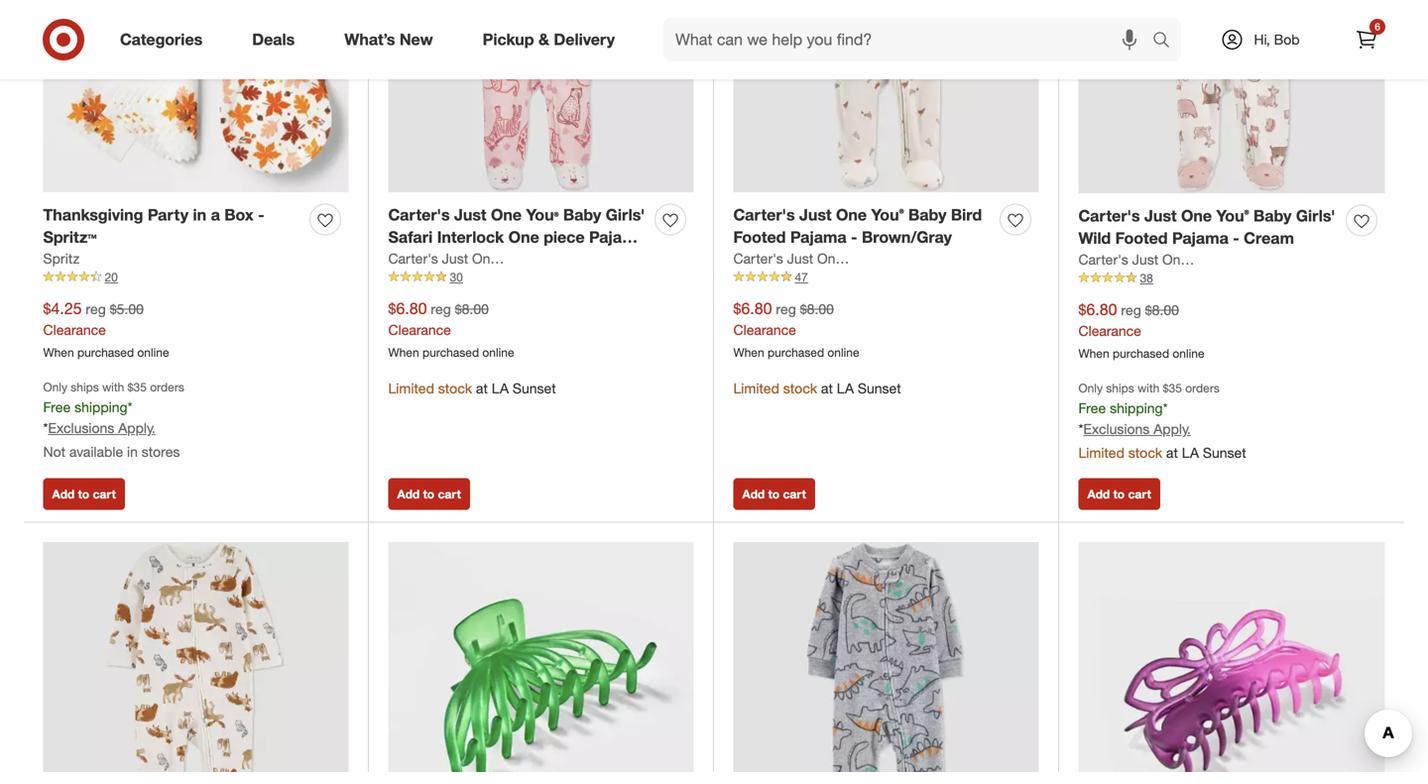 Task type: locate. For each thing, give the bounding box(es) containing it.
0 horizontal spatial stock
[[438, 380, 472, 397]]

0 horizontal spatial girls'
[[606, 205, 645, 225]]

online down $5.00
[[137, 345, 169, 360]]

0 horizontal spatial shipping
[[75, 399, 128, 416]]

$6.80 reg $8.00 clearance when purchased online
[[388, 299, 514, 360], [734, 299, 860, 360], [1079, 300, 1205, 361]]

add to cart
[[52, 487, 116, 502], [397, 487, 461, 502], [742, 487, 806, 502], [1088, 487, 1151, 502]]

orders inside only ships with $35 orders free shipping * * exclusions apply. not available in stores
[[150, 380, 184, 395]]

1 add to cart button from the left
[[43, 478, 125, 510]]

0 vertical spatial in
[[193, 205, 206, 225]]

1 horizontal spatial footed
[[1116, 229, 1168, 248]]

purchased down $5.00
[[77, 345, 134, 360]]

$8.00 down 47
[[800, 301, 834, 318]]

2 horizontal spatial sunset
[[1203, 444, 1247, 462]]

sunset inside only ships with $35 orders free shipping * * exclusions apply. limited stock at  la sunset
[[1203, 444, 1247, 462]]

1 horizontal spatial apply.
[[1154, 420, 1191, 438]]

limited for carter's just one you® baby girls' safari interlock one piece pajama - pink
[[388, 380, 434, 397]]

$8.00 down 38
[[1145, 302, 1179, 319]]

one down you®
[[509, 228, 539, 247]]

0 horizontal spatial exclusions apply. link
[[48, 419, 155, 437]]

0 horizontal spatial only
[[43, 380, 67, 395]]

reg down 30
[[431, 301, 451, 318]]

0 horizontal spatial sunset
[[513, 380, 556, 397]]

2 add to cart button from the left
[[388, 478, 470, 510]]

online
[[137, 345, 169, 360], [482, 345, 514, 360], [828, 345, 860, 360], [1173, 346, 1205, 361]]

carter's just one you link up 30
[[388, 249, 525, 269]]

stock
[[438, 380, 472, 397], [783, 380, 817, 397], [1129, 444, 1163, 462]]

carter's just one you®️ baby boys' wild footed pajama - brown/cream image
[[43, 542, 349, 773], [43, 542, 349, 773]]

0 horizontal spatial baby
[[563, 205, 601, 225]]

with inside only ships with $35 orders free shipping * * exclusions apply. not available in stores
[[102, 380, 124, 395]]

carter's just one you link up 38
[[1079, 250, 1215, 270]]

apply.
[[118, 419, 155, 437], [1154, 420, 1191, 438]]

you®️ for brown/gray
[[871, 205, 904, 225]]

- left 'pink'
[[388, 250, 395, 270]]

1 horizontal spatial free
[[1079, 400, 1106, 417]]

carter's just one you
[[388, 250, 525, 267], [734, 250, 870, 267], [1079, 251, 1215, 268]]

bird
[[951, 205, 982, 225]]

4 cart from the left
[[1128, 487, 1151, 502]]

reg down 47
[[776, 301, 796, 318]]

2 horizontal spatial at
[[1166, 444, 1178, 462]]

1 horizontal spatial limited stock at  la sunset
[[734, 380, 901, 397]]

add for carter's just one you® baby girls' safari interlock one piece pajama - pink
[[397, 487, 420, 502]]

reg for spritz™
[[86, 301, 106, 318]]

purchased
[[77, 345, 134, 360], [423, 345, 479, 360], [768, 345, 824, 360], [1113, 346, 1170, 361]]

apply. inside only ships with $35 orders free shipping * * exclusions apply. limited stock at  la sunset
[[1154, 420, 1191, 438]]

reg for wild
[[1121, 302, 1142, 319]]

1 horizontal spatial exclusions
[[1084, 420, 1150, 438]]

search button
[[1144, 18, 1191, 65]]

limited stock at  la sunset
[[388, 380, 556, 397], [734, 380, 901, 397]]

$35 inside only ships with $35 orders free shipping * * exclusions apply. not available in stores
[[128, 380, 147, 395]]

$5.00
[[110, 301, 144, 318]]

1 horizontal spatial only
[[1079, 381, 1103, 396]]

baby inside carter's just one you®️ baby bird footed pajama - brown/gray
[[909, 205, 947, 225]]

with inside only ships with $35 orders free shipping * * exclusions apply. limited stock at  la sunset
[[1138, 381, 1160, 396]]

cart for wild
[[1128, 487, 1151, 502]]

6 link
[[1345, 18, 1389, 61]]

2 horizontal spatial la
[[1182, 444, 1199, 462]]

one down carter's just one you®️ baby girls' wild footed pajama - cream
[[1163, 251, 1188, 268]]

0 horizontal spatial free
[[43, 399, 71, 416]]

carter's just one you®️ baby boys' dino fleece footed pajama - gray image
[[734, 542, 1039, 773], [734, 542, 1039, 773]]

when inside "$4.25 reg $5.00 clearance when purchased online"
[[43, 345, 74, 360]]

pajama inside carter's just one you®️ baby girls' wild footed pajama - cream
[[1172, 229, 1229, 248]]

1 horizontal spatial ships
[[1106, 381, 1134, 396]]

exclusions inside only ships with $35 orders free shipping * * exclusions apply. not available in stores
[[48, 419, 114, 437]]

carter's inside 'carter's just one you® baby girls' safari interlock one piece pajama - pink'
[[388, 205, 450, 225]]

online up only ships with $35 orders free shipping * * exclusions apply. limited stock at  la sunset
[[1173, 346, 1205, 361]]

0 horizontal spatial at
[[476, 380, 488, 397]]

carter's just one you®️ baby bird footed pajama - brown/gray image
[[734, 0, 1039, 192], [734, 0, 1039, 192]]

pajama up 47
[[790, 228, 847, 247]]

one inside carter's just one you®️ baby bird footed pajama - brown/gray
[[836, 205, 867, 225]]

at for pajama
[[821, 380, 833, 397]]

1 horizontal spatial with
[[1138, 381, 1160, 396]]

free for $4.25
[[43, 399, 71, 416]]

2 horizontal spatial $8.00
[[1145, 302, 1179, 319]]

$8.00 for footed
[[1145, 302, 1179, 319]]

at inside only ships with $35 orders free shipping * * exclusions apply. limited stock at  la sunset
[[1166, 444, 1178, 462]]

0 horizontal spatial with
[[102, 380, 124, 395]]

0 horizontal spatial limited
[[388, 380, 434, 397]]

deals
[[252, 30, 295, 49]]

spritz
[[43, 250, 80, 267]]

clearance down 38
[[1079, 322, 1142, 340]]

carter's just one you link
[[388, 249, 525, 269], [734, 249, 870, 269], [1079, 250, 1215, 270]]

thanksgiving party in a box - spritz™
[[43, 205, 264, 247]]

0 horizontal spatial $8.00
[[455, 301, 489, 318]]

2 limited stock at  la sunset from the left
[[734, 380, 901, 397]]

only
[[43, 380, 67, 395], [1079, 381, 1103, 396]]

you®️ up cream on the right top of page
[[1217, 206, 1249, 225]]

reg for safari
[[431, 301, 451, 318]]

ships inside only ships with $35 orders free shipping * * exclusions apply. limited stock at  la sunset
[[1106, 381, 1134, 396]]

30
[[450, 270, 463, 285]]

girls'
[[606, 205, 645, 225], [1296, 206, 1336, 225]]

baby up piece
[[563, 205, 601, 225]]

new
[[400, 30, 433, 49]]

0 horizontal spatial $6.80 reg $8.00 clearance when purchased online
[[388, 299, 514, 360]]

pajama right piece
[[589, 228, 645, 247]]

1 horizontal spatial shipping
[[1110, 400, 1163, 417]]

0 horizontal spatial $35
[[128, 380, 147, 395]]

3 add to cart button from the left
[[734, 478, 815, 510]]

baby up cream on the right top of page
[[1254, 206, 1292, 225]]

What can we help you find? suggestions appear below search field
[[664, 18, 1158, 61]]

- up '47' link
[[851, 228, 858, 247]]

carter's just one you® baby girls' safari interlock one piece pajama - pink
[[388, 205, 645, 270]]

4 add from the left
[[1088, 487, 1110, 502]]

carter's just one you®️ baby bird footed pajama - brown/gray link
[[734, 204, 992, 249]]

$6.80 reg $8.00 clearance when purchased online down 47
[[734, 299, 860, 360]]

girls' for carter's just one you®️ baby girls' wild footed pajama - cream
[[1296, 206, 1336, 225]]

purchased for footed
[[768, 345, 824, 360]]

carter's just one you link for interlock
[[388, 249, 525, 269]]

1 horizontal spatial girls'
[[1296, 206, 1336, 225]]

exclusions apply. link for $6.80
[[1084, 420, 1191, 438]]

pickup & delivery link
[[466, 18, 640, 61]]

- inside carter's just one you®️ baby bird footed pajama - brown/gray
[[851, 228, 858, 247]]

sunset
[[513, 380, 556, 397], [858, 380, 901, 397], [1203, 444, 1247, 462]]

to for carter's just one you® baby girls' safari interlock one piece pajama - pink
[[423, 487, 435, 502]]

1 horizontal spatial you
[[847, 250, 870, 267]]

safari
[[388, 228, 433, 247]]

you®️ inside carter's just one you®️ baby bird footed pajama - brown/gray
[[871, 205, 904, 225]]

limited
[[388, 380, 434, 397], [734, 380, 780, 397], [1079, 444, 1125, 462]]

- inside carter's just one you®️ baby girls' wild footed pajama - cream
[[1233, 229, 1240, 248]]

3 add from the left
[[742, 487, 765, 502]]

add for thanksgiving party in a box - spritz™
[[52, 487, 75, 502]]

carter's just one you for interlock
[[388, 250, 525, 267]]

*
[[128, 399, 132, 416], [1163, 400, 1168, 417], [43, 419, 48, 437], [1079, 420, 1084, 438]]

clearance for thanksgiving party in a box - spritz™
[[43, 321, 106, 339]]

carter's just one you for pajama
[[734, 250, 870, 267]]

you
[[502, 250, 525, 267], [847, 250, 870, 267], [1192, 251, 1215, 268]]

only inside only ships with $35 orders free shipping * * exclusions apply. not available in stores
[[43, 380, 67, 395]]

$6.80 reg $8.00 clearance when purchased online for pajama
[[734, 299, 860, 360]]

0 horizontal spatial exclusions
[[48, 419, 114, 437]]

1 horizontal spatial $6.80
[[734, 299, 772, 319]]

$8.00 for pajama
[[800, 301, 834, 318]]

47
[[795, 270, 808, 285]]

pajama up 38 link
[[1172, 229, 1229, 248]]

0 horizontal spatial footed
[[734, 228, 786, 247]]

a
[[211, 205, 220, 225]]

reg down 38
[[1121, 302, 1142, 319]]

2 horizontal spatial limited
[[1079, 444, 1125, 462]]

just inside carter's just one you®️ baby bird footed pajama - brown/gray
[[800, 205, 832, 225]]

sunset for piece
[[513, 380, 556, 397]]

only for $4.25
[[43, 380, 67, 395]]

la for pajama
[[837, 380, 854, 397]]

when
[[43, 345, 74, 360], [388, 345, 419, 360], [734, 345, 764, 360], [1079, 346, 1110, 361]]

in left 'stores'
[[127, 443, 138, 461]]

free
[[43, 399, 71, 416], [1079, 400, 1106, 417]]

1 add from the left
[[52, 487, 75, 502]]

baby up brown/gray
[[909, 205, 947, 225]]

exclusions apply. link
[[48, 419, 155, 437], [1084, 420, 1191, 438]]

baby
[[563, 205, 601, 225], [909, 205, 947, 225], [1254, 206, 1292, 225]]

1 horizontal spatial $35
[[1163, 381, 1182, 396]]

0 horizontal spatial you
[[502, 250, 525, 267]]

pajama
[[589, 228, 645, 247], [790, 228, 847, 247], [1172, 229, 1229, 248]]

0 horizontal spatial in
[[127, 443, 138, 461]]

in
[[193, 205, 206, 225], [127, 443, 138, 461]]

footed
[[734, 228, 786, 247], [1116, 229, 1168, 248]]

to for thanksgiving party in a box - spritz™
[[78, 487, 89, 502]]

add to cart button
[[43, 478, 125, 510], [388, 478, 470, 510], [734, 478, 815, 510], [1079, 478, 1160, 510]]

4 to from the left
[[1114, 487, 1125, 502]]

0 horizontal spatial you®️
[[871, 205, 904, 225]]

2 add to cart from the left
[[397, 487, 461, 502]]

1 horizontal spatial carter's just one you link
[[734, 249, 870, 269]]

jumbo ombre butterfly claw hair clip - wild fable™ purple/pink image
[[1079, 542, 1385, 773], [1079, 542, 1385, 773]]

in left a
[[193, 205, 206, 225]]

0 horizontal spatial ships
[[71, 380, 99, 395]]

1 add to cart from the left
[[52, 487, 116, 502]]

1 horizontal spatial la
[[837, 380, 854, 397]]

$6.80
[[388, 299, 427, 319], [734, 299, 772, 319], [1079, 300, 1117, 320]]

stock for interlock
[[438, 380, 472, 397]]

$35
[[128, 380, 147, 395], [1163, 381, 1182, 396]]

you down carter's just one you®️ baby bird footed pajama - brown/gray
[[847, 250, 870, 267]]

$6.80 reg $8.00 clearance when purchased online down 38
[[1079, 300, 1205, 361]]

0 horizontal spatial la
[[492, 380, 509, 397]]

2 cart from the left
[[438, 487, 461, 502]]

0 horizontal spatial pajama
[[589, 228, 645, 247]]

reg left $5.00
[[86, 301, 106, 318]]

1 horizontal spatial you®️
[[1217, 206, 1249, 225]]

reg inside "$4.25 reg $5.00 clearance when purchased online"
[[86, 301, 106, 318]]

$4.25 reg $5.00 clearance when purchased online
[[43, 299, 169, 360]]

piece
[[544, 228, 585, 247]]

$6.80 reg $8.00 clearance when purchased online for footed
[[1079, 300, 1205, 361]]

ships
[[71, 380, 99, 395], [1106, 381, 1134, 396]]

ships inside only ships with $35 orders free shipping * * exclusions apply. not available in stores
[[71, 380, 99, 395]]

with
[[102, 380, 124, 395], [1138, 381, 1160, 396]]

hi, bob
[[1254, 31, 1300, 48]]

- left cream on the right top of page
[[1233, 229, 1240, 248]]

online down '47' link
[[828, 345, 860, 360]]

1 horizontal spatial carter's just one you
[[734, 250, 870, 267]]

clearance down $4.25
[[43, 321, 106, 339]]

1 horizontal spatial baby
[[909, 205, 947, 225]]

shipping inside only ships with $35 orders free shipping * * exclusions apply. limited stock at  la sunset
[[1110, 400, 1163, 417]]

carter's just one you up 47
[[734, 250, 870, 267]]

footed inside carter's just one you®️ baby bird footed pajama - brown/gray
[[734, 228, 786, 247]]

thanksgiving party in a box - spritz™ image
[[43, 0, 349, 192], [43, 0, 349, 192]]

$6.80 reg $8.00 clearance when purchased online for interlock
[[388, 299, 514, 360]]

3 add to cart from the left
[[742, 487, 806, 502]]

girls' inside 'carter's just one you® baby girls' safari interlock one piece pajama - pink'
[[606, 205, 645, 225]]

clearance down 30
[[388, 321, 451, 339]]

cart for footed
[[783, 487, 806, 502]]

purchased inside "$4.25 reg $5.00 clearance when purchased online"
[[77, 345, 134, 360]]

carter's just one you®️ baby girls' wild footed pajama - cream image
[[1079, 0, 1385, 193], [1079, 0, 1385, 193]]

limited stock at  la sunset for interlock
[[388, 380, 556, 397]]

pickup & delivery
[[483, 30, 615, 49]]

1 limited stock at  la sunset from the left
[[388, 380, 556, 397]]

$6.80 reg $8.00 clearance when purchased online down 30
[[388, 299, 514, 360]]

1 horizontal spatial sunset
[[858, 380, 901, 397]]

1 cart from the left
[[93, 487, 116, 502]]

0 horizontal spatial carter's just one you link
[[388, 249, 525, 269]]

$35 inside only ships with $35 orders free shipping * * exclusions apply. limited stock at  la sunset
[[1163, 381, 1182, 396]]

0 horizontal spatial $6.80
[[388, 299, 427, 319]]

carter's just one you® baby girls' safari interlock one piece pajama - pink image
[[388, 0, 694, 192], [388, 0, 694, 192]]

1 horizontal spatial orders
[[1186, 381, 1220, 396]]

exclusions for $6.80
[[1084, 420, 1150, 438]]

0 horizontal spatial apply.
[[118, 419, 155, 437]]

search
[[1144, 32, 1191, 51]]

carter's just one you link for pajama
[[734, 249, 870, 269]]

3 to from the left
[[768, 487, 780, 502]]

apply. inside only ships with $35 orders free shipping * * exclusions apply. not available in stores
[[118, 419, 155, 437]]

add to cart button for carter's just one you® baby girls' safari interlock one piece pajama - pink
[[388, 478, 470, 510]]

purchased down 47
[[768, 345, 824, 360]]

add to cart for carter's just one you® baby girls' safari interlock one piece pajama - pink
[[397, 487, 461, 502]]

orders
[[150, 380, 184, 395], [1186, 381, 1220, 396]]

clearance for carter's just one you®️ baby girls' wild footed pajama - cream
[[1079, 322, 1142, 340]]

orders for $6.80
[[1186, 381, 1220, 396]]

2 horizontal spatial stock
[[1129, 444, 1163, 462]]

-
[[258, 205, 264, 225], [851, 228, 858, 247], [1233, 229, 1240, 248], [388, 250, 395, 270]]

online down 30 link
[[482, 345, 514, 360]]

20 link
[[43, 269, 349, 286]]

2 horizontal spatial carter's just one you
[[1079, 251, 1215, 268]]

2 horizontal spatial you
[[1192, 251, 1215, 268]]

to for carter's just one you®️ baby bird footed pajama - brown/gray
[[768, 487, 780, 502]]

orders inside only ships with $35 orders free shipping * * exclusions apply. limited stock at  la sunset
[[1186, 381, 1220, 396]]

you for -
[[847, 250, 870, 267]]

thanksgiving party in a box - spritz™ link
[[43, 204, 302, 249]]

carter's just one you up 30
[[388, 250, 525, 267]]

20
[[105, 270, 118, 285]]

just
[[454, 205, 487, 225], [800, 205, 832, 225], [1145, 206, 1177, 225], [442, 250, 468, 267], [787, 250, 813, 267], [1132, 251, 1159, 268]]

apply. for $6.80
[[1154, 420, 1191, 438]]

baby for brown/gray
[[909, 205, 947, 225]]

1 to from the left
[[78, 487, 89, 502]]

what's new
[[344, 30, 433, 49]]

add for carter's just one you®️ baby bird footed pajama - brown/gray
[[742, 487, 765, 502]]

0 horizontal spatial carter's just one you
[[388, 250, 525, 267]]

carter's just one you®️ baby girls' wild footed pajama - cream link
[[1079, 205, 1339, 250]]

free inside only ships with $35 orders free shipping * * exclusions apply. limited stock at  la sunset
[[1079, 400, 1106, 417]]

when for carter's just one you®️ baby bird footed pajama - brown/gray
[[734, 345, 764, 360]]

only inside only ships with $35 orders free shipping * * exclusions apply. limited stock at  la sunset
[[1079, 381, 1103, 396]]

when for carter's just one you® baby girls' safari interlock one piece pajama - pink
[[388, 345, 419, 360]]

add to cart button for thanksgiving party in a box - spritz™
[[43, 478, 125, 510]]

you®️
[[871, 205, 904, 225], [1217, 206, 1249, 225]]

purchased down 30
[[423, 345, 479, 360]]

0 horizontal spatial orders
[[150, 380, 184, 395]]

carter's just one you up 38
[[1079, 251, 1215, 268]]

footed inside carter's just one you®️ baby girls' wild footed pajama - cream
[[1116, 229, 1168, 248]]

2 add from the left
[[397, 487, 420, 502]]

cream
[[1244, 229, 1294, 248]]

2 horizontal spatial $6.80
[[1079, 300, 1117, 320]]

one up brown/gray
[[836, 205, 867, 225]]

carter's
[[388, 205, 450, 225], [734, 205, 795, 225], [1079, 206, 1140, 225], [388, 250, 438, 267], [734, 250, 783, 267], [1079, 251, 1129, 268]]

baby inside carter's just one you®️ baby girls' wild footed pajama - cream
[[1254, 206, 1292, 225]]

baby inside 'carter's just one you® baby girls' safari interlock one piece pajama - pink'
[[563, 205, 601, 225]]

baby for piece
[[563, 205, 601, 225]]

you®️ inside carter's just one you®️ baby girls' wild footed pajama - cream
[[1217, 206, 1249, 225]]

you up 30 link
[[502, 250, 525, 267]]

you down carter's just one you®️ baby girls' wild footed pajama - cream
[[1192, 251, 1215, 268]]

girls' for carter's just one you® baby girls' safari interlock one piece pajama - pink
[[606, 205, 645, 225]]

with for $4.25
[[102, 380, 124, 395]]

2 horizontal spatial carter's just one you link
[[1079, 250, 1215, 270]]

you®️ up brown/gray
[[871, 205, 904, 225]]

frosted claw hair clip - a new day™ image
[[388, 542, 694, 773], [388, 542, 694, 773]]

thanksgiving
[[43, 205, 143, 225]]

purchased for safari
[[423, 345, 479, 360]]

4 add to cart from the left
[[1088, 487, 1151, 502]]

$8.00 for interlock
[[455, 301, 489, 318]]

0 horizontal spatial limited stock at  la sunset
[[388, 380, 556, 397]]

exclusions
[[48, 419, 114, 437], [1084, 420, 1150, 438]]

1 vertical spatial in
[[127, 443, 138, 461]]

2 to from the left
[[423, 487, 435, 502]]

cart
[[93, 487, 116, 502], [438, 487, 461, 502], [783, 487, 806, 502], [1128, 487, 1151, 502]]

clearance
[[43, 321, 106, 339], [388, 321, 451, 339], [734, 321, 796, 339], [1079, 322, 1142, 340]]

online for spritz™
[[137, 345, 169, 360]]

limited inside only ships with $35 orders free shipping * * exclusions apply. limited stock at  la sunset
[[1079, 444, 1125, 462]]

1 horizontal spatial $8.00
[[800, 301, 834, 318]]

purchased up only ships with $35 orders free shipping * * exclusions apply. limited stock at  la sunset
[[1113, 346, 1170, 361]]

only ships with $35 orders free shipping * * exclusions apply. not available in stores
[[43, 380, 184, 461]]

reg
[[86, 301, 106, 318], [431, 301, 451, 318], [776, 301, 796, 318], [1121, 302, 1142, 319]]

6
[[1375, 20, 1381, 33]]

1 horizontal spatial pajama
[[790, 228, 847, 247]]

4 add to cart button from the left
[[1079, 478, 1160, 510]]

at
[[476, 380, 488, 397], [821, 380, 833, 397], [1166, 444, 1178, 462]]

shipping
[[75, 399, 128, 416], [1110, 400, 1163, 417]]

spritz link
[[43, 249, 80, 269]]

clearance down 47
[[734, 321, 796, 339]]

girls' inside carter's just one you®️ baby girls' wild footed pajama - cream
[[1296, 206, 1336, 225]]

clearance inside "$4.25 reg $5.00 clearance when purchased online"
[[43, 321, 106, 339]]

1 horizontal spatial stock
[[783, 380, 817, 397]]

shipping inside only ships with $35 orders free shipping * * exclusions apply. not available in stores
[[75, 399, 128, 416]]

1 horizontal spatial exclusions apply. link
[[1084, 420, 1191, 438]]

3 cart from the left
[[783, 487, 806, 502]]

1 horizontal spatial at
[[821, 380, 833, 397]]

categories
[[120, 30, 203, 49]]

carter's just one you® baby girls' safari interlock one piece pajama - pink link
[[388, 204, 647, 270]]

- right box at left top
[[258, 205, 264, 225]]

online inside "$4.25 reg $5.00 clearance when purchased online"
[[137, 345, 169, 360]]

free inside only ships with $35 orders free shipping * * exclusions apply. not available in stores
[[43, 399, 71, 416]]

2 horizontal spatial baby
[[1254, 206, 1292, 225]]

carter's just one you link up 47
[[734, 249, 870, 269]]

pajama inside carter's just one you®️ baby bird footed pajama - brown/gray
[[790, 228, 847, 247]]

1 horizontal spatial limited
[[734, 380, 780, 397]]

1 horizontal spatial in
[[193, 205, 206, 225]]

2 horizontal spatial $6.80 reg $8.00 clearance when purchased online
[[1079, 300, 1205, 361]]

exclusions inside only ships with $35 orders free shipping * * exclusions apply. limited stock at  la sunset
[[1084, 420, 1150, 438]]

2 horizontal spatial pajama
[[1172, 229, 1229, 248]]

to
[[78, 487, 89, 502], [423, 487, 435, 502], [768, 487, 780, 502], [1114, 487, 1125, 502]]

1 horizontal spatial $6.80 reg $8.00 clearance when purchased online
[[734, 299, 860, 360]]

one up 38 link
[[1181, 206, 1212, 225]]

$8.00 down 30
[[455, 301, 489, 318]]

one inside carter's just one you®️ baby girls' wild footed pajama - cream
[[1181, 206, 1212, 225]]

one
[[491, 205, 522, 225], [836, 205, 867, 225], [1181, 206, 1212, 225], [509, 228, 539, 247], [472, 250, 498, 267], [817, 250, 843, 267], [1163, 251, 1188, 268]]



Task type: vqa. For each thing, say whether or not it's contained in the screenshot.
different on the left of page
no



Task type: describe. For each thing, give the bounding box(es) containing it.
la inside only ships with $35 orders free shipping * * exclusions apply. limited stock at  la sunset
[[1182, 444, 1199, 462]]

carter's inside carter's just one you®️ baby girls' wild footed pajama - cream
[[1079, 206, 1140, 225]]

sunset for brown/gray
[[858, 380, 901, 397]]

just inside 'carter's just one you® baby girls' safari interlock one piece pajama - pink'
[[454, 205, 487, 225]]

brown/gray
[[862, 228, 952, 247]]

&
[[539, 30, 549, 49]]

one down interlock
[[472, 250, 498, 267]]

$6.80 for carter's just one you®️ baby girls' wild footed pajama - cream
[[1079, 300, 1117, 320]]

interlock
[[437, 228, 504, 247]]

pink
[[399, 250, 432, 270]]

limited for carter's just one you®️ baby bird footed pajama - brown/gray
[[734, 380, 780, 397]]

delivery
[[554, 30, 615, 49]]

deals link
[[235, 18, 320, 61]]

you for pajama
[[1192, 251, 1215, 268]]

categories link
[[103, 18, 227, 61]]

when for carter's just one you®️ baby girls' wild footed pajama - cream
[[1079, 346, 1110, 361]]

30 link
[[388, 269, 694, 286]]

clearance for carter's just one you® baby girls' safari interlock one piece pajama - pink
[[388, 321, 451, 339]]

$35 for $4.25
[[128, 380, 147, 395]]

online for wild
[[1173, 346, 1205, 361]]

38
[[1140, 271, 1153, 286]]

purchased for wild
[[1113, 346, 1170, 361]]

exclusions for $4.25
[[48, 419, 114, 437]]

pajama inside 'carter's just one you® baby girls' safari interlock one piece pajama - pink'
[[589, 228, 645, 247]]

available
[[69, 443, 123, 461]]

with for $6.80
[[1138, 381, 1160, 396]]

not
[[43, 443, 65, 461]]

$35 for $6.80
[[1163, 381, 1182, 396]]

add to cart button for carter's just one you®️ baby girls' wild footed pajama - cream
[[1079, 478, 1160, 510]]

apply. for $4.25
[[118, 419, 155, 437]]

la for interlock
[[492, 380, 509, 397]]

in inside thanksgiving party in a box - spritz™
[[193, 205, 206, 225]]

bob
[[1274, 31, 1300, 48]]

one down carter's just one you®️ baby bird footed pajama - brown/gray
[[817, 250, 843, 267]]

online for footed
[[828, 345, 860, 360]]

ships for $4.25
[[71, 380, 99, 395]]

baby for -
[[1254, 206, 1292, 225]]

cart for spritz™
[[93, 487, 116, 502]]

to for carter's just one you®️ baby girls' wild footed pajama - cream
[[1114, 487, 1125, 502]]

reg for footed
[[776, 301, 796, 318]]

you®️ for -
[[1217, 206, 1249, 225]]

add to cart for carter's just one you®️ baby bird footed pajama - brown/gray
[[742, 487, 806, 502]]

orders for $4.25
[[150, 380, 184, 395]]

spritz™
[[43, 228, 97, 247]]

carter's just one you for footed
[[1079, 251, 1215, 268]]

stock inside only ships with $35 orders free shipping * * exclusions apply. limited stock at  la sunset
[[1129, 444, 1163, 462]]

what's
[[344, 30, 395, 49]]

one left you®
[[491, 205, 522, 225]]

wild
[[1079, 229, 1111, 248]]

shipping for $6.80
[[1110, 400, 1163, 417]]

exclusions apply. link for $4.25
[[48, 419, 155, 437]]

only for $6.80
[[1079, 381, 1103, 396]]

limited stock at  la sunset for pajama
[[734, 380, 901, 397]]

add to cart for thanksgiving party in a box - spritz™
[[52, 487, 116, 502]]

add to cart for carter's just one you®️ baby girls' wild footed pajama - cream
[[1088, 487, 1151, 502]]

$4.25
[[43, 299, 82, 319]]

- inside 'carter's just one you® baby girls' safari interlock one piece pajama - pink'
[[388, 250, 395, 270]]

add to cart button for carter's just one you®️ baby bird footed pajama - brown/gray
[[734, 478, 815, 510]]

38 link
[[1079, 270, 1385, 287]]

- inside thanksgiving party in a box - spritz™
[[258, 205, 264, 225]]

you for one
[[502, 250, 525, 267]]

just inside carter's just one you®️ baby girls' wild footed pajama - cream
[[1145, 206, 1177, 225]]

only ships with $35 orders free shipping * * exclusions apply. limited stock at  la sunset
[[1079, 381, 1247, 462]]

purchased for spritz™
[[77, 345, 134, 360]]

add for carter's just one you®️ baby girls' wild footed pajama - cream
[[1088, 487, 1110, 502]]

$6.80 for carter's just one you®️ baby bird footed pajama - brown/gray
[[734, 299, 772, 319]]

carter's just one you®️ baby bird footed pajama - brown/gray
[[734, 205, 982, 247]]

in inside only ships with $35 orders free shipping * * exclusions apply. not available in stores
[[127, 443, 138, 461]]

clearance for carter's just one you®️ baby bird footed pajama - brown/gray
[[734, 321, 796, 339]]

box
[[224, 205, 254, 225]]

free for $6.80
[[1079, 400, 1106, 417]]

pickup
[[483, 30, 534, 49]]

carter's inside carter's just one you®️ baby bird footed pajama - brown/gray
[[734, 205, 795, 225]]

hi,
[[1254, 31, 1270, 48]]

what's new link
[[328, 18, 458, 61]]

when for thanksgiving party in a box - spritz™
[[43, 345, 74, 360]]

stock for pajama
[[783, 380, 817, 397]]

cart for safari
[[438, 487, 461, 502]]

stores
[[142, 443, 180, 461]]

ships for $6.80
[[1106, 381, 1134, 396]]

you®
[[526, 205, 559, 225]]

online for safari
[[482, 345, 514, 360]]

$6.80 for carter's just one you® baby girls' safari interlock one piece pajama - pink
[[388, 299, 427, 319]]

shipping for $4.25
[[75, 399, 128, 416]]

party
[[148, 205, 189, 225]]

carter's just one you®️ baby girls' wild footed pajama - cream
[[1079, 206, 1336, 248]]

at for interlock
[[476, 380, 488, 397]]

carter's just one you link for footed
[[1079, 250, 1215, 270]]

47 link
[[734, 269, 1039, 286]]



